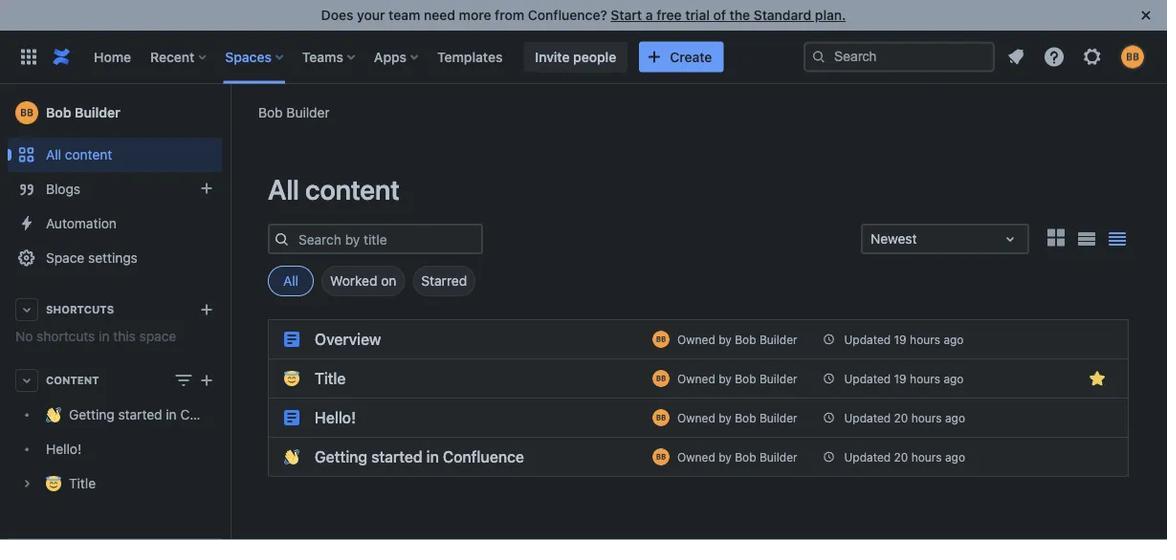 Task type: vqa. For each thing, say whether or not it's contained in the screenshot.
time. in the top left of the page
no



Task type: locate. For each thing, give the bounding box(es) containing it.
0 horizontal spatial started
[[118, 407, 162, 423]]

0 vertical spatial hello!
[[315, 409, 356, 427]]

content button
[[8, 364, 222, 398]]

bob builder link for hello!
[[735, 411, 798, 425]]

owned by bob builder
[[678, 333, 798, 346], [678, 372, 798, 386], [678, 411, 798, 425], [678, 451, 798, 464]]

invite
[[535, 49, 570, 65]]

content up blogs
[[65, 147, 112, 163]]

global element
[[11, 30, 804, 84]]

newest
[[871, 231, 917, 247]]

by
[[719, 333, 732, 346], [719, 372, 732, 386], [719, 411, 732, 425], [719, 451, 732, 464]]

1 vertical spatial title
[[69, 476, 96, 492]]

0 horizontal spatial confluence
[[180, 407, 251, 423]]

bob for overview
[[735, 333, 756, 346]]

apps button
[[368, 42, 426, 72]]

1 updated from the top
[[844, 333, 891, 346]]

1 updated 20 hours ago from the top
[[844, 411, 966, 425]]

2 19 from the top
[[894, 372, 907, 386]]

1 vertical spatial all content
[[268, 173, 400, 206]]

0 vertical spatial content
[[65, 147, 112, 163]]

1 vertical spatial hello!
[[46, 442, 82, 457]]

19
[[894, 333, 907, 346], [894, 372, 907, 386]]

all button
[[268, 266, 314, 297]]

standard
[[754, 7, 812, 23]]

space
[[46, 250, 84, 266]]

all content up blogs
[[46, 147, 112, 163]]

all content up search by title field
[[268, 173, 400, 206]]

tree
[[8, 398, 251, 501]]

tree containing getting started in confluence
[[8, 398, 251, 501]]

templates
[[437, 49, 503, 65]]

owned for hello!
[[678, 411, 716, 425]]

2 vertical spatial in
[[426, 448, 439, 467]]

all content link
[[8, 138, 222, 172]]

all inside the space element
[[46, 147, 61, 163]]

3 owned by bob builder from the top
[[678, 411, 798, 425]]

2 updated 20 hours ago from the top
[[844, 451, 966, 464]]

0 horizontal spatial getting
[[69, 407, 115, 423]]

2 updated from the top
[[844, 372, 891, 386]]

updated 19 hours ago
[[844, 333, 964, 346], [844, 372, 964, 386]]

all content
[[46, 147, 112, 163], [268, 173, 400, 206]]

1 19 from the top
[[894, 333, 907, 346]]

2 owned by bob builder from the top
[[678, 372, 798, 386]]

1 by from the top
[[719, 333, 732, 346]]

3 owned from the top
[[678, 411, 716, 425]]

0 vertical spatial all
[[46, 147, 61, 163]]

ago
[[944, 333, 964, 346], [944, 372, 964, 386], [945, 411, 966, 425], [945, 451, 966, 464]]

2 20 from the top
[[894, 451, 908, 464]]

blogs link
[[8, 172, 222, 207]]

builder for getting started in confluence
[[760, 451, 798, 464]]

4 profile picture image from the top
[[653, 449, 670, 466]]

title
[[315, 370, 346, 388], [69, 476, 96, 492]]

in
[[99, 329, 110, 344], [166, 407, 177, 423], [426, 448, 439, 467]]

2 page image from the top
[[284, 411, 300, 426]]

confluence image
[[50, 45, 73, 68]]

close image
[[1135, 4, 1158, 27]]

does
[[321, 7, 354, 23]]

all
[[46, 147, 61, 163], [268, 173, 299, 206], [283, 273, 299, 289]]

bob builder inside the space element
[[46, 105, 120, 121]]

4 updated from the top
[[844, 451, 891, 464]]

1 vertical spatial content
[[305, 173, 400, 206]]

0 vertical spatial started
[[118, 407, 162, 423]]

settings
[[88, 250, 138, 266]]

1 vertical spatial page image
[[284, 411, 300, 426]]

team
[[389, 7, 420, 23]]

3 updated from the top
[[844, 411, 891, 425]]

1 vertical spatial 20
[[894, 451, 908, 464]]

0 horizontal spatial getting started in confluence
[[69, 407, 251, 423]]

0 vertical spatial updated 19 hours ago
[[844, 333, 964, 346]]

free
[[657, 7, 682, 23]]

0 horizontal spatial in
[[99, 329, 110, 344]]

1 owned by bob builder from the top
[[678, 333, 798, 346]]

bob builder link
[[8, 94, 222, 132], [258, 103, 330, 122], [735, 333, 798, 346], [735, 372, 798, 386], [735, 411, 798, 425], [735, 451, 798, 464]]

0 horizontal spatial bob builder
[[46, 105, 120, 121]]

page image
[[284, 332, 300, 347], [284, 411, 300, 426]]

getting inside the space element
[[69, 407, 115, 423]]

owned for title
[[678, 372, 716, 386]]

content
[[65, 147, 112, 163], [305, 173, 400, 206]]

0 vertical spatial getting
[[69, 407, 115, 423]]

notification icon image
[[1005, 45, 1028, 68]]

all left worked
[[283, 273, 299, 289]]

banner
[[0, 30, 1167, 84]]

updated 20 hours ago
[[844, 411, 966, 425], [844, 451, 966, 464]]

builder for overview
[[760, 333, 798, 346]]

4 owned by bob builder from the top
[[678, 451, 798, 464]]

getting down content
[[69, 407, 115, 423]]

does your team need more from confluence? start a free trial of the standard plan.
[[321, 7, 846, 23]]

1 vertical spatial confluence
[[443, 448, 524, 467]]

1 horizontal spatial getting started in confluence
[[315, 448, 524, 467]]

bob for getting started in confluence
[[735, 451, 756, 464]]

hello! inside hello! link
[[46, 442, 82, 457]]

1 vertical spatial 19
[[894, 372, 907, 386]]

hours for getting started in confluence
[[912, 451, 942, 464]]

1 horizontal spatial content
[[305, 173, 400, 206]]

1 horizontal spatial in
[[166, 407, 177, 423]]

0 horizontal spatial hello!
[[46, 442, 82, 457]]

Search by title field
[[293, 226, 481, 253]]

bob builder link for title
[[735, 372, 798, 386]]

1 vertical spatial started
[[371, 448, 423, 467]]

hello!
[[315, 409, 356, 427], [46, 442, 82, 457]]

2 bob builder from the left
[[46, 105, 120, 121]]

hours for title
[[910, 372, 941, 386]]

1 updated 19 hours ago from the top
[[844, 333, 964, 346]]

owned by bob builder for getting started in confluence
[[678, 451, 798, 464]]

profile picture image for overview
[[653, 331, 670, 348]]

2 vertical spatial all
[[283, 273, 299, 289]]

all inside button
[[283, 273, 299, 289]]

all right create a blog image
[[268, 173, 299, 206]]

worked
[[330, 273, 377, 289]]

hours
[[910, 333, 941, 346], [910, 372, 941, 386], [912, 411, 942, 425], [912, 451, 942, 464]]

bob builder link for overview
[[735, 333, 798, 346]]

title down overview at left bottom
[[315, 370, 346, 388]]

confluence?
[[528, 7, 607, 23]]

0 vertical spatial 20
[[894, 411, 908, 425]]

20
[[894, 411, 908, 425], [894, 451, 908, 464]]

started
[[118, 407, 162, 423], [371, 448, 423, 467]]

content
[[46, 375, 99, 387]]

:innocent: image
[[284, 371, 300, 387], [284, 371, 300, 387]]

share image
[[1025, 328, 1048, 351]]

confluence inside the space element
[[180, 407, 251, 423]]

updated
[[844, 333, 891, 346], [844, 372, 891, 386], [844, 411, 891, 425], [844, 451, 891, 464]]

3 profile picture image from the top
[[653, 410, 670, 427]]

title down hello! link
[[69, 476, 96, 492]]

overview
[[315, 331, 381, 349]]

templates link
[[432, 42, 508, 72]]

1 page image from the top
[[284, 332, 300, 347]]

builder inside the space element
[[75, 105, 120, 121]]

confluence
[[180, 407, 251, 423], [443, 448, 524, 467]]

change view image
[[172, 369, 195, 392]]

2 by from the top
[[719, 372, 732, 386]]

None text field
[[871, 230, 874, 249]]

settings icon image
[[1081, 45, 1104, 68]]

create content image
[[195, 369, 218, 392]]

0 horizontal spatial title
[[69, 476, 96, 492]]

shortcuts
[[46, 304, 114, 316]]

0 vertical spatial getting started in confluence
[[69, 407, 251, 423]]

4 by from the top
[[719, 451, 732, 464]]

0 vertical spatial updated 20 hours ago
[[844, 411, 966, 425]]

2 updated 19 hours ago from the top
[[844, 372, 964, 386]]

hello! down overview at left bottom
[[315, 409, 356, 427]]

4 owned from the top
[[678, 451, 716, 464]]

1 20 from the top
[[894, 411, 908, 425]]

start
[[611, 7, 642, 23]]

1 vertical spatial in
[[166, 407, 177, 423]]

worked on button
[[322, 266, 405, 297]]

1 owned from the top
[[678, 333, 716, 346]]

0 horizontal spatial all content
[[46, 147, 112, 163]]

space element
[[0, 84, 251, 541]]

page image left overview at left bottom
[[284, 332, 300, 347]]

builder
[[287, 104, 330, 120], [75, 105, 120, 121], [760, 333, 798, 346], [760, 372, 798, 386], [760, 411, 798, 425], [760, 451, 798, 464]]

0 vertical spatial 19
[[894, 333, 907, 346]]

content up search by title field
[[305, 173, 400, 206]]

1 vertical spatial getting
[[315, 448, 368, 467]]

by for getting started in confluence
[[719, 451, 732, 464]]

1 profile picture image from the top
[[653, 331, 670, 348]]

2 profile picture image from the top
[[653, 370, 670, 388]]

getting started in confluence
[[69, 407, 251, 423], [315, 448, 524, 467]]

3 by from the top
[[719, 411, 732, 425]]

bob builder
[[258, 104, 330, 120], [46, 105, 120, 121]]

owned by bob builder for title
[[678, 372, 798, 386]]

bob
[[258, 104, 283, 120], [46, 105, 71, 121], [735, 333, 756, 346], [735, 372, 756, 386], [735, 411, 756, 425], [735, 451, 756, 464]]

2 owned from the top
[[678, 372, 716, 386]]

bob builder up all content link
[[46, 105, 120, 121]]

profile picture image
[[653, 331, 670, 348], [653, 370, 670, 388], [653, 410, 670, 427], [653, 449, 670, 466]]

shortcuts
[[37, 329, 95, 344]]

getting
[[69, 407, 115, 423], [315, 448, 368, 467]]

bob builder down teams
[[258, 104, 330, 120]]

getting right :wave: image in the left of the page
[[315, 448, 368, 467]]

owned
[[678, 333, 716, 346], [678, 372, 716, 386], [678, 411, 716, 425], [678, 451, 716, 464]]

0 vertical spatial page image
[[284, 332, 300, 347]]

0 vertical spatial confluence
[[180, 407, 251, 423]]

1 horizontal spatial title
[[315, 370, 346, 388]]

blogs
[[46, 181, 81, 197]]

:wave: image
[[284, 450, 300, 465]]

owned by bob builder for overview
[[678, 333, 798, 346]]

updated 20 hours ago for hello!
[[844, 411, 966, 425]]

page image up :wave: image in the left of the page
[[284, 411, 300, 426]]

cards image
[[1045, 226, 1068, 249]]

1 vertical spatial updated 20 hours ago
[[844, 451, 966, 464]]

all up blogs
[[46, 147, 61, 163]]

0 vertical spatial all content
[[46, 147, 112, 163]]

shortcuts button
[[8, 293, 222, 327]]

0 horizontal spatial content
[[65, 147, 112, 163]]

1 horizontal spatial confluence
[[443, 448, 524, 467]]

page image for overview
[[284, 332, 300, 347]]

1 horizontal spatial bob builder
[[258, 104, 330, 120]]

1 horizontal spatial all content
[[268, 173, 400, 206]]

1 vertical spatial updated 19 hours ago
[[844, 372, 964, 386]]

builder for hello!
[[760, 411, 798, 425]]

hello! up title link
[[46, 442, 82, 457]]

starred
[[421, 273, 467, 289]]



Task type: describe. For each thing, give the bounding box(es) containing it.
add shortcut image
[[195, 299, 218, 322]]

owned by bob builder for hello!
[[678, 411, 798, 425]]

bob builder link for getting started in confluence
[[735, 451, 798, 464]]

0 vertical spatial in
[[99, 329, 110, 344]]

updated 19 hours ago for overview
[[844, 333, 964, 346]]

create button
[[639, 42, 724, 72]]

confluence image
[[50, 45, 73, 68]]

profile picture image for getting started in confluence
[[653, 449, 670, 466]]

create a blog image
[[195, 177, 218, 200]]

teams button
[[297, 42, 363, 72]]

edit image
[[994, 328, 1017, 351]]

invite people
[[535, 49, 616, 65]]

getting started in confluence inside 'tree'
[[69, 407, 251, 423]]

hours for overview
[[910, 333, 941, 346]]

title link
[[8, 467, 222, 501]]

ago for getting started in confluence
[[945, 451, 966, 464]]

updated for hello!
[[844, 411, 891, 425]]

1 horizontal spatial hello!
[[315, 409, 356, 427]]

search image
[[811, 49, 827, 65]]

hello! link
[[8, 433, 222, 467]]

start a free trial of the standard plan. link
[[611, 7, 846, 23]]

tree inside the space element
[[8, 398, 251, 501]]

bob for title
[[735, 372, 756, 386]]

ago for hello!
[[945, 411, 966, 425]]

apps
[[374, 49, 407, 65]]

updated 19 hours ago for title
[[844, 372, 964, 386]]

updated for title
[[844, 372, 891, 386]]

profile picture image for hello!
[[653, 410, 670, 427]]

space settings link
[[8, 241, 222, 276]]

list image
[[1078, 232, 1096, 246]]

invite people button
[[524, 42, 628, 72]]

1 horizontal spatial started
[[371, 448, 423, 467]]

builder for title
[[760, 372, 798, 386]]

banner containing home
[[0, 30, 1167, 84]]

page image for hello!
[[284, 411, 300, 426]]

your
[[357, 7, 385, 23]]

title inside the space element
[[69, 476, 96, 492]]

appswitcher icon image
[[17, 45, 40, 68]]

1 vertical spatial all
[[268, 173, 299, 206]]

0 vertical spatial title
[[315, 370, 346, 388]]

no
[[15, 329, 33, 344]]

1 bob builder from the left
[[258, 104, 330, 120]]

updated for getting started in confluence
[[844, 451, 891, 464]]

no shortcuts in this space
[[15, 329, 176, 344]]

spaces button
[[219, 42, 291, 72]]

:wave: image
[[284, 450, 300, 465]]

recent
[[150, 49, 195, 65]]

by for hello!
[[719, 411, 732, 425]]

space settings
[[46, 250, 138, 266]]

1 horizontal spatial getting
[[315, 448, 368, 467]]

2 horizontal spatial in
[[426, 448, 439, 467]]

plan.
[[815, 7, 846, 23]]

hours for hello!
[[912, 411, 942, 425]]

bob inside the space element
[[46, 105, 71, 121]]

Search field
[[804, 42, 995, 72]]

home
[[94, 49, 131, 65]]

space
[[139, 329, 176, 344]]

compact list image
[[1106, 228, 1129, 251]]

recent button
[[145, 42, 214, 72]]

1 vertical spatial getting started in confluence
[[315, 448, 524, 467]]

by for title
[[719, 372, 732, 386]]

all content inside the space element
[[46, 147, 112, 163]]

open image
[[999, 228, 1022, 251]]

people
[[573, 49, 616, 65]]

home link
[[88, 42, 137, 72]]

from
[[495, 7, 525, 23]]

20 for hello!
[[894, 411, 908, 425]]

a
[[646, 7, 653, 23]]

automation
[[46, 216, 117, 232]]

more
[[459, 7, 491, 23]]

starred button
[[413, 266, 476, 297]]

create
[[670, 49, 712, 65]]

ago for overview
[[944, 333, 964, 346]]

20 for getting started in confluence
[[894, 451, 908, 464]]

updated 20 hours ago for getting started in confluence
[[844, 451, 966, 464]]

trial
[[685, 7, 710, 23]]

19 for title
[[894, 372, 907, 386]]

owned for getting started in confluence
[[678, 451, 716, 464]]

by for overview
[[719, 333, 732, 346]]

this
[[113, 329, 136, 344]]

getting started in confluence link
[[8, 398, 251, 433]]

19 for overview
[[894, 333, 907, 346]]

spaces
[[225, 49, 272, 65]]

on
[[381, 273, 397, 289]]

need
[[424, 7, 455, 23]]

the
[[730, 7, 750, 23]]

unstar image
[[1086, 367, 1109, 390]]

profile picture image for title
[[653, 370, 670, 388]]

teams
[[302, 49, 343, 65]]

content inside all content link
[[65, 147, 112, 163]]

ago for title
[[944, 372, 964, 386]]

collapse sidebar image
[[209, 94, 251, 132]]

worked on
[[330, 273, 397, 289]]

help icon image
[[1043, 45, 1066, 68]]

star image
[[1086, 328, 1109, 351]]

of
[[713, 7, 726, 23]]

updated for overview
[[844, 333, 891, 346]]

started inside the space element
[[118, 407, 162, 423]]

bob for hello!
[[735, 411, 756, 425]]

owned for overview
[[678, 333, 716, 346]]

automation link
[[8, 207, 222, 241]]



